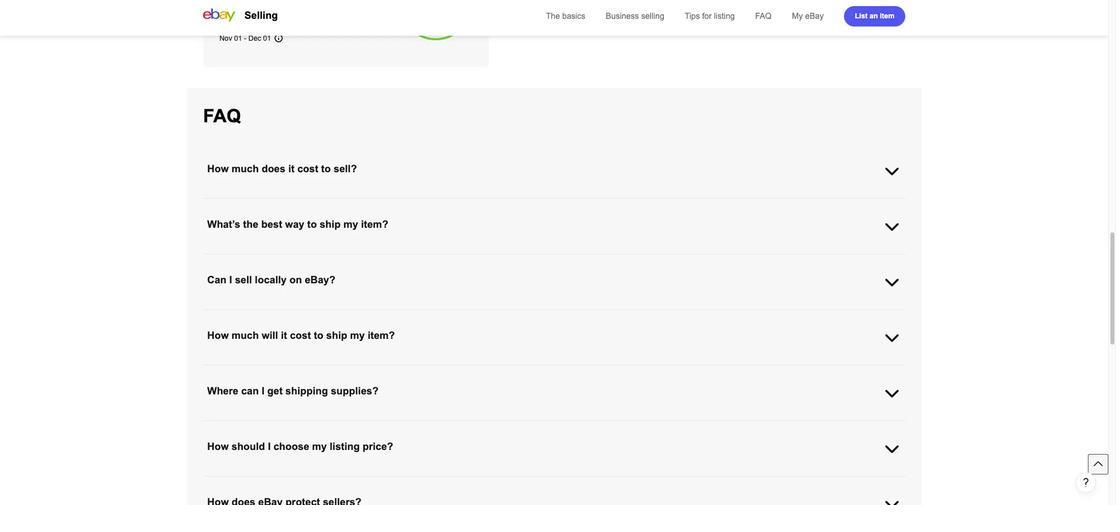 Task type: vqa. For each thing, say whether or not it's contained in the screenshot.
Advertisement region
no



Task type: describe. For each thing, give the bounding box(es) containing it.
basics
[[562, 12, 585, 20]]

ebay
[[805, 12, 824, 20]]

supplies?
[[331, 386, 378, 397]]

can
[[207, 275, 226, 286]]

0 vertical spatial ship
[[320, 219, 341, 230]]

sell
[[235, 275, 252, 286]]

or
[[354, 0, 361, 5]]

list an item
[[855, 11, 895, 20]]

value
[[403, 366, 420, 375]]

how for how should i choose my listing price?
[[207, 441, 229, 453]]

listings.
[[237, 7, 261, 15]]

more inside pay no insertion fees for 200 auction-style or fixed price listings. learn more
[[240, 17, 256, 25]]

does
[[262, 163, 285, 175]]

tips for listing
[[685, 12, 735, 20]]

what's
[[207, 219, 240, 230]]

1 vertical spatial my
[[350, 330, 365, 341]]

how should i choose my listing price?
[[207, 441, 393, 453]]

price?
[[363, 441, 393, 453]]

2 horizontal spatial the
[[364, 366, 373, 375]]

it for does
[[288, 163, 295, 175]]

how for how much will it cost to ship my item?
[[207, 330, 229, 341]]

will
[[262, 330, 278, 341]]

i for should
[[268, 441, 271, 453]]

2 horizontal spatial for
[[702, 12, 712, 20]]

how for how much does it cost to sell?
[[207, 163, 229, 175]]

the basics link
[[546, 12, 585, 20]]

can for i
[[241, 386, 259, 397]]

offers
[[344, 366, 362, 375]]

1 horizontal spatial for
[[478, 366, 487, 375]]

nov 01 - dec 01
[[219, 34, 271, 42]]

it for will
[[281, 330, 287, 341]]

what's the best way to ship my item?
[[207, 219, 388, 230]]

price
[[219, 7, 235, 15]]

pay no insertion fees for 200 auction-style or fixed price listings. learn more
[[219, 0, 378, 25]]

2 01 from the left
[[263, 34, 271, 42]]

for inside pay no insertion fees for 200 auction-style or fixed price listings. learn more
[[288, 0, 297, 5]]

how much does it cost to sell?
[[207, 163, 357, 175]]

learn more about shipping link
[[504, 366, 589, 375]]

selling
[[244, 10, 278, 21]]

0 vertical spatial i
[[229, 275, 232, 286]]

1 vertical spatial listing
[[330, 441, 360, 453]]

dec
[[248, 34, 261, 42]]

that
[[330, 366, 342, 375]]

0 vertical spatial listing
[[714, 12, 735, 20]]

best
[[261, 219, 282, 230]]

much for will
[[232, 330, 259, 341]]

fees
[[273, 0, 286, 5]]

much for does
[[232, 163, 259, 175]]

cost for does
[[297, 163, 318, 175]]

0 horizontal spatial the
[[243, 219, 258, 230]]

and
[[422, 366, 434, 375]]

the
[[546, 12, 560, 20]]

learn inside pay no insertion fees for 200 auction-style or fixed price listings. learn more
[[219, 17, 238, 25]]

can for choose
[[229, 366, 241, 375]]

faq link
[[755, 12, 772, 20]]

to for sell?
[[321, 163, 331, 175]]

0 vertical spatial item?
[[361, 219, 388, 230]]

0 vertical spatial choose
[[243, 366, 266, 375]]



Task type: locate. For each thing, give the bounding box(es) containing it.
to for ship
[[314, 330, 323, 341]]

1 horizontal spatial learn
[[504, 366, 522, 375]]

choose right the should
[[274, 441, 309, 453]]

learn
[[219, 17, 238, 25], [504, 366, 522, 375]]

1 vertical spatial it
[[281, 330, 287, 341]]

1 horizontal spatial 01
[[263, 34, 271, 42]]

3 how from the top
[[207, 441, 229, 453]]

convenience
[[436, 366, 476, 375]]

learn right you.
[[504, 366, 522, 375]]

much
[[232, 163, 259, 175], [232, 330, 259, 341]]

shipping for option
[[280, 366, 306, 375]]

how
[[207, 163, 229, 175], [207, 330, 229, 341], [207, 441, 229, 453]]

i for can
[[262, 386, 265, 397]]

1 vertical spatial how
[[207, 330, 229, 341]]

choose right you on the bottom left of page
[[243, 366, 266, 375]]

fixed
[[363, 0, 378, 5]]

0 horizontal spatial more
[[240, 17, 256, 25]]

1 horizontal spatial i
[[262, 386, 265, 397]]

where can i get shipping supplies?
[[207, 386, 378, 397]]

listing right tips
[[714, 12, 735, 20]]

for
[[288, 0, 297, 5], [702, 12, 712, 20], [478, 366, 487, 375]]

you
[[215, 366, 227, 375]]

ship up that
[[326, 330, 347, 341]]

the left best
[[243, 219, 258, 230]]

learn more link
[[219, 17, 256, 25]]

the basics
[[546, 12, 585, 20]]

0 vertical spatial can
[[229, 366, 241, 375]]

i left sell on the bottom
[[229, 275, 232, 286]]

my
[[792, 12, 803, 20]]

2 vertical spatial my
[[312, 441, 327, 453]]

you can choose the shipping option that offers the greatest value and convenience for you. learn more about shipping .
[[215, 366, 591, 375]]

0 horizontal spatial choose
[[243, 366, 266, 375]]

01 left -
[[234, 34, 242, 42]]

1 vertical spatial choose
[[274, 441, 309, 453]]

nov
[[219, 34, 232, 42]]

ship right way
[[320, 219, 341, 230]]

2 vertical spatial for
[[478, 366, 487, 375]]

2 vertical spatial to
[[314, 330, 323, 341]]

1 vertical spatial more
[[524, 366, 541, 375]]

tips
[[685, 12, 700, 20]]

0 horizontal spatial for
[[288, 0, 297, 5]]

0 vertical spatial more
[[240, 17, 256, 25]]

shipping for supplies?
[[285, 386, 328, 397]]

it
[[288, 163, 295, 175], [281, 330, 287, 341]]

sell?
[[334, 163, 357, 175]]

more down listings.
[[240, 17, 256, 25]]

01 right dec at the left top
[[263, 34, 271, 42]]

1 horizontal spatial the
[[268, 366, 278, 375]]

listing
[[714, 12, 735, 20], [330, 441, 360, 453]]

1 horizontal spatial listing
[[714, 12, 735, 20]]

0 vertical spatial for
[[288, 0, 297, 5]]

choose
[[243, 366, 266, 375], [274, 441, 309, 453]]

item
[[880, 11, 895, 20]]

i left get
[[262, 386, 265, 397]]

0 vertical spatial my
[[344, 219, 358, 230]]

0 horizontal spatial faq
[[203, 106, 241, 127]]

shipping
[[280, 366, 306, 375], [563, 366, 589, 375], [285, 386, 328, 397]]

for left you.
[[478, 366, 487, 375]]

business selling
[[606, 12, 664, 20]]

much left does
[[232, 163, 259, 175]]

cost for will
[[290, 330, 311, 341]]

-
[[244, 34, 246, 42]]

.
[[589, 366, 591, 375]]

selling
[[641, 12, 664, 20]]

greatest
[[375, 366, 401, 375]]

can
[[229, 366, 241, 375], [241, 386, 259, 397]]

0 vertical spatial learn
[[219, 17, 238, 25]]

way
[[285, 219, 304, 230]]

0 vertical spatial faq
[[755, 12, 772, 20]]

to
[[321, 163, 331, 175], [307, 219, 317, 230], [314, 330, 323, 341]]

2 horizontal spatial i
[[268, 441, 271, 453]]

item?
[[361, 219, 388, 230], [368, 330, 395, 341]]

shipping up where can i get shipping supplies?
[[280, 366, 306, 375]]

an
[[870, 11, 878, 20]]

list
[[855, 11, 868, 20]]

cost right does
[[297, 163, 318, 175]]

help, opens dialogs image
[[1081, 478, 1091, 488]]

0 horizontal spatial learn
[[219, 17, 238, 25]]

1 vertical spatial for
[[702, 12, 712, 20]]

it right does
[[288, 163, 295, 175]]

1 vertical spatial ship
[[326, 330, 347, 341]]

1 vertical spatial i
[[262, 386, 265, 397]]

much left the will
[[232, 330, 259, 341]]

1 horizontal spatial choose
[[274, 441, 309, 453]]

1 vertical spatial item?
[[368, 330, 395, 341]]

1 vertical spatial learn
[[504, 366, 522, 375]]

to up option
[[314, 330, 323, 341]]

faq
[[755, 12, 772, 20], [203, 106, 241, 127]]

tips for listing link
[[685, 12, 735, 20]]

2 vertical spatial how
[[207, 441, 229, 453]]

about
[[543, 366, 561, 375]]

the up get
[[268, 366, 278, 375]]

1 how from the top
[[207, 163, 229, 175]]

2 vertical spatial i
[[268, 441, 271, 453]]

the
[[243, 219, 258, 230], [268, 366, 278, 375], [364, 366, 373, 375]]

can right you on the bottom left of page
[[229, 366, 241, 375]]

option
[[308, 366, 328, 375]]

business
[[606, 12, 639, 20]]

my ebay link
[[792, 12, 824, 20]]

1 vertical spatial to
[[307, 219, 317, 230]]

my ebay
[[792, 12, 824, 20]]

shipping down option
[[285, 386, 328, 397]]

2 much from the top
[[232, 330, 259, 341]]

to right way
[[307, 219, 317, 230]]

business selling link
[[606, 12, 664, 20]]

0 horizontal spatial i
[[229, 275, 232, 286]]

0 horizontal spatial it
[[281, 330, 287, 341]]

locally
[[255, 275, 287, 286]]

200
[[298, 0, 310, 5]]

more left "about"
[[524, 366, 541, 375]]

1 vertical spatial can
[[241, 386, 259, 397]]

on
[[289, 275, 302, 286]]

listing left price? at the bottom
[[330, 441, 360, 453]]

cost right the will
[[290, 330, 311, 341]]

how much will it cost to ship my item?
[[207, 330, 395, 341]]

learn down price
[[219, 17, 238, 25]]

1 much from the top
[[232, 163, 259, 175]]

2 how from the top
[[207, 330, 229, 341]]

cost
[[297, 163, 318, 175], [290, 330, 311, 341]]

shipping right "about"
[[563, 366, 589, 375]]

01
[[234, 34, 242, 42], [263, 34, 271, 42]]

should
[[232, 441, 265, 453]]

no
[[234, 0, 242, 5]]

style
[[338, 0, 353, 5]]

for left 200
[[288, 0, 297, 5]]

the right offers
[[364, 366, 373, 375]]

you.
[[489, 366, 502, 375]]

pay
[[219, 0, 232, 5]]

1 vertical spatial cost
[[290, 330, 311, 341]]

0 vertical spatial cost
[[297, 163, 318, 175]]

0 vertical spatial it
[[288, 163, 295, 175]]

ebay?
[[305, 275, 335, 286]]

1 01 from the left
[[234, 34, 242, 42]]

1 horizontal spatial it
[[288, 163, 295, 175]]

1 vertical spatial faq
[[203, 106, 241, 127]]

0 vertical spatial to
[[321, 163, 331, 175]]

insertion
[[244, 0, 271, 5]]

1 vertical spatial much
[[232, 330, 259, 341]]

list an item link
[[844, 6, 905, 27]]

i
[[229, 275, 232, 286], [262, 386, 265, 397], [268, 441, 271, 453]]

1 horizontal spatial more
[[524, 366, 541, 375]]

to left sell?
[[321, 163, 331, 175]]

1 horizontal spatial faq
[[755, 12, 772, 20]]

auction-
[[312, 0, 338, 5]]

0 horizontal spatial listing
[[330, 441, 360, 453]]

my
[[344, 219, 358, 230], [350, 330, 365, 341], [312, 441, 327, 453]]

more
[[240, 17, 256, 25], [524, 366, 541, 375]]

0 vertical spatial much
[[232, 163, 259, 175]]

can left get
[[241, 386, 259, 397]]

can i sell locally on ebay?
[[207, 275, 335, 286]]

0 vertical spatial how
[[207, 163, 229, 175]]

it right the will
[[281, 330, 287, 341]]

where
[[207, 386, 238, 397]]

0 horizontal spatial 01
[[234, 34, 242, 42]]

get
[[267, 386, 283, 397]]

for right tips
[[702, 12, 712, 20]]

i right the should
[[268, 441, 271, 453]]

ship
[[320, 219, 341, 230], [326, 330, 347, 341]]



